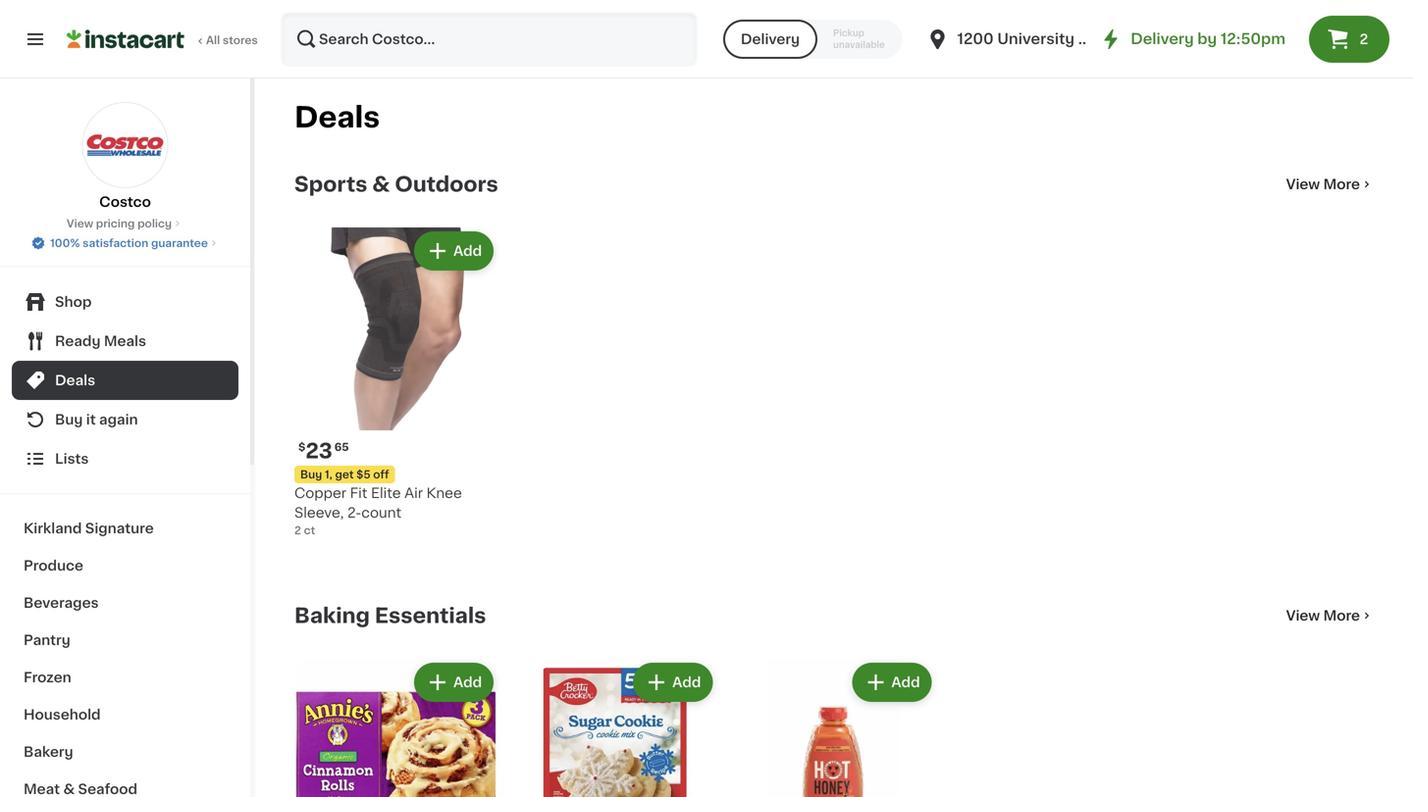 Task type: describe. For each thing, give the bounding box(es) containing it.
& for sports
[[372, 174, 390, 195]]

1 horizontal spatial deals
[[294, 104, 380, 132]]

sports
[[294, 174, 367, 195]]

household link
[[12, 697, 238, 734]]

$ 23 65
[[298, 441, 349, 462]]

delivery by 12:50pm link
[[1099, 27, 1286, 51]]

meals
[[104, 335, 146, 348]]

23
[[306, 441, 332, 462]]

1 vertical spatial view
[[67, 218, 93, 229]]

view more for sports & outdoors
[[1286, 178, 1360, 191]]

pantry link
[[12, 622, 238, 659]]

$5
[[356, 470, 371, 481]]

off
[[373, 470, 389, 481]]

bakery link
[[12, 734, 238, 771]]

view pricing policy link
[[67, 216, 184, 232]]

$
[[298, 442, 306, 453]]

buy 1, get $5 off
[[300, 470, 389, 481]]

view pricing policy
[[67, 218, 172, 229]]

costco logo image
[[82, 102, 168, 188]]

Search field
[[283, 14, 696, 65]]

count
[[361, 507, 402, 520]]

100%
[[50, 238, 80, 249]]

frozen
[[24, 671, 71, 685]]

view for baking essentials
[[1286, 609, 1320, 623]]

copper fit elite air knee sleeve, 2-count 2 ct
[[294, 487, 462, 537]]

12:50pm
[[1221, 32, 1286, 46]]

knee
[[426, 487, 462, 501]]

ave
[[1078, 32, 1106, 46]]

add inside the product group
[[453, 244, 482, 258]]

lists link
[[12, 440, 238, 479]]

outdoors
[[395, 174, 498, 195]]

baking essentials
[[294, 606, 486, 627]]

pricing
[[96, 218, 135, 229]]

buy for buy it again
[[55, 413, 83, 427]]

costco link
[[82, 102, 168, 212]]

1200
[[957, 32, 994, 46]]

delivery for delivery
[[741, 32, 800, 46]]

ct
[[304, 526, 315, 537]]

frozen link
[[12, 659, 238, 697]]

2 button
[[1309, 16, 1390, 63]]

2 inside 2 button
[[1360, 32, 1368, 46]]

meat & seafood
[[24, 783, 137, 797]]

all stores
[[206, 35, 258, 46]]

baking essentials link
[[294, 605, 486, 628]]

more for sports & outdoors
[[1323, 178, 1360, 191]]

1200 university ave button
[[926, 12, 1106, 67]]

produce link
[[12, 548, 238, 585]]

beverages
[[24, 597, 99, 610]]

baking
[[294, 606, 370, 627]]

view for sports & outdoors
[[1286, 178, 1320, 191]]

air
[[404, 487, 423, 501]]

delivery by 12:50pm
[[1131, 32, 1286, 46]]

signature
[[85, 522, 154, 536]]

bakery
[[24, 746, 73, 760]]

kirkland
[[24, 522, 82, 536]]

costco
[[99, 195, 151, 209]]

sports & outdoors link
[[294, 173, 498, 196]]

sleeve,
[[294, 507, 344, 520]]

kirkland signature link
[[12, 510, 238, 548]]



Task type: locate. For each thing, give the bounding box(es) containing it.
& inside meat & seafood link
[[63, 783, 75, 797]]

university
[[997, 32, 1075, 46]]

meat & seafood link
[[12, 771, 238, 798]]

by
[[1198, 32, 1217, 46]]

0 vertical spatial view more link
[[1286, 175, 1374, 194]]

fit
[[350, 487, 367, 501]]

1 horizontal spatial buy
[[300, 470, 322, 481]]

0 vertical spatial buy
[[55, 413, 83, 427]]

ready meals
[[55, 335, 146, 348]]

deals up sports
[[294, 104, 380, 132]]

1 horizontal spatial &
[[372, 174, 390, 195]]

1 vertical spatial more
[[1323, 609, 1360, 623]]

0 vertical spatial view
[[1286, 178, 1320, 191]]

& right meat
[[63, 783, 75, 797]]

view
[[1286, 178, 1320, 191], [67, 218, 93, 229], [1286, 609, 1320, 623]]

seafood
[[78, 783, 137, 797]]

2 view more link from the top
[[1286, 606, 1374, 626]]

2 more from the top
[[1323, 609, 1360, 623]]

delivery for delivery by 12:50pm
[[1131, 32, 1194, 46]]

100% satisfaction guarantee
[[50, 238, 208, 249]]

1200 university ave
[[957, 32, 1106, 46]]

view more link for baking essentials
[[1286, 606, 1374, 626]]

view more
[[1286, 178, 1360, 191], [1286, 609, 1360, 623]]

sports & outdoors
[[294, 174, 498, 195]]

shop
[[55, 295, 92, 309]]

0 vertical spatial &
[[372, 174, 390, 195]]

0 vertical spatial more
[[1323, 178, 1360, 191]]

deals down ready
[[55, 374, 95, 388]]

& for meat
[[63, 783, 75, 797]]

ready
[[55, 335, 101, 348]]

view more link for sports & outdoors
[[1286, 175, 1374, 194]]

2 vertical spatial view
[[1286, 609, 1320, 623]]

& inside sports & outdoors 'link'
[[372, 174, 390, 195]]

product group containing 23
[[294, 228, 498, 539]]

ready meals button
[[12, 322, 238, 361]]

0 horizontal spatial delivery
[[741, 32, 800, 46]]

instacart logo image
[[67, 27, 184, 51]]

0 vertical spatial 2
[[1360, 32, 1368, 46]]

buy left it
[[55, 413, 83, 427]]

service type group
[[723, 20, 902, 59]]

2
[[1360, 32, 1368, 46], [294, 526, 301, 537]]

deals
[[294, 104, 380, 132], [55, 374, 95, 388]]

view more link
[[1286, 175, 1374, 194], [1286, 606, 1374, 626]]

buy left 1, on the left
[[300, 470, 322, 481]]

1 vertical spatial deals
[[55, 374, 95, 388]]

meat
[[24, 783, 60, 797]]

add button inside the product group
[[416, 234, 492, 269]]

shop link
[[12, 283, 238, 322]]

0 horizontal spatial buy
[[55, 413, 83, 427]]

buy
[[55, 413, 83, 427], [300, 470, 322, 481]]

more for baking essentials
[[1323, 609, 1360, 623]]

all stores link
[[67, 12, 259, 67]]

deals link
[[12, 361, 238, 400]]

0 horizontal spatial deals
[[55, 374, 95, 388]]

1 vertical spatial buy
[[300, 470, 322, 481]]

delivery
[[1131, 32, 1194, 46], [741, 32, 800, 46]]

1 horizontal spatial delivery
[[1131, 32, 1194, 46]]

kirkland signature
[[24, 522, 154, 536]]

beverages link
[[12, 585, 238, 622]]

copper
[[294, 487, 346, 501]]

add button
[[416, 234, 492, 269], [416, 665, 492, 701], [635, 665, 711, 701], [854, 665, 930, 701]]

& right sports
[[372, 174, 390, 195]]

0 vertical spatial view more
[[1286, 178, 1360, 191]]

produce
[[24, 559, 83, 573]]

buy it again link
[[12, 400, 238, 440]]

household
[[24, 709, 101, 722]]

again
[[99, 413, 138, 427]]

2-
[[347, 507, 361, 520]]

0 vertical spatial deals
[[294, 104, 380, 132]]

100% satisfaction guarantee button
[[31, 232, 220, 251]]

delivery button
[[723, 20, 818, 59]]

1 vertical spatial 2
[[294, 526, 301, 537]]

elite
[[371, 487, 401, 501]]

0 horizontal spatial 2
[[294, 526, 301, 537]]

satisfaction
[[83, 238, 148, 249]]

get
[[335, 470, 354, 481]]

1 more from the top
[[1323, 178, 1360, 191]]

0 horizontal spatial &
[[63, 783, 75, 797]]

1 vertical spatial view more link
[[1286, 606, 1374, 626]]

view more for baking essentials
[[1286, 609, 1360, 623]]

ready meals link
[[12, 322, 238, 361]]

delivery inside delivery by 12:50pm link
[[1131, 32, 1194, 46]]

65
[[334, 442, 349, 453]]

policy
[[137, 218, 172, 229]]

it
[[86, 413, 96, 427]]

stores
[[223, 35, 258, 46]]

guarantee
[[151, 238, 208, 249]]

1 vertical spatial &
[[63, 783, 75, 797]]

buy for buy 1, get $5 off
[[300, 470, 322, 481]]

more
[[1323, 178, 1360, 191], [1323, 609, 1360, 623]]

delivery inside delivery button
[[741, 32, 800, 46]]

all
[[206, 35, 220, 46]]

product group
[[294, 228, 498, 539], [294, 659, 498, 798], [513, 659, 717, 798], [732, 659, 936, 798]]

essentials
[[375, 606, 486, 627]]

add
[[453, 244, 482, 258], [453, 676, 482, 690], [672, 676, 701, 690], [891, 676, 920, 690]]

1,
[[325, 470, 332, 481]]

1 view more link from the top
[[1286, 175, 1374, 194]]

2 inside copper fit elite air knee sleeve, 2-count 2 ct
[[294, 526, 301, 537]]

1 view more from the top
[[1286, 178, 1360, 191]]

&
[[372, 174, 390, 195], [63, 783, 75, 797]]

lists
[[55, 452, 89, 466]]

1 vertical spatial view more
[[1286, 609, 1360, 623]]

buy it again
[[55, 413, 138, 427]]

pantry
[[24, 634, 70, 648]]

1 horizontal spatial 2
[[1360, 32, 1368, 46]]

2 view more from the top
[[1286, 609, 1360, 623]]

None search field
[[281, 12, 698, 67]]



Task type: vqa. For each thing, say whether or not it's contained in the screenshot.
items
no



